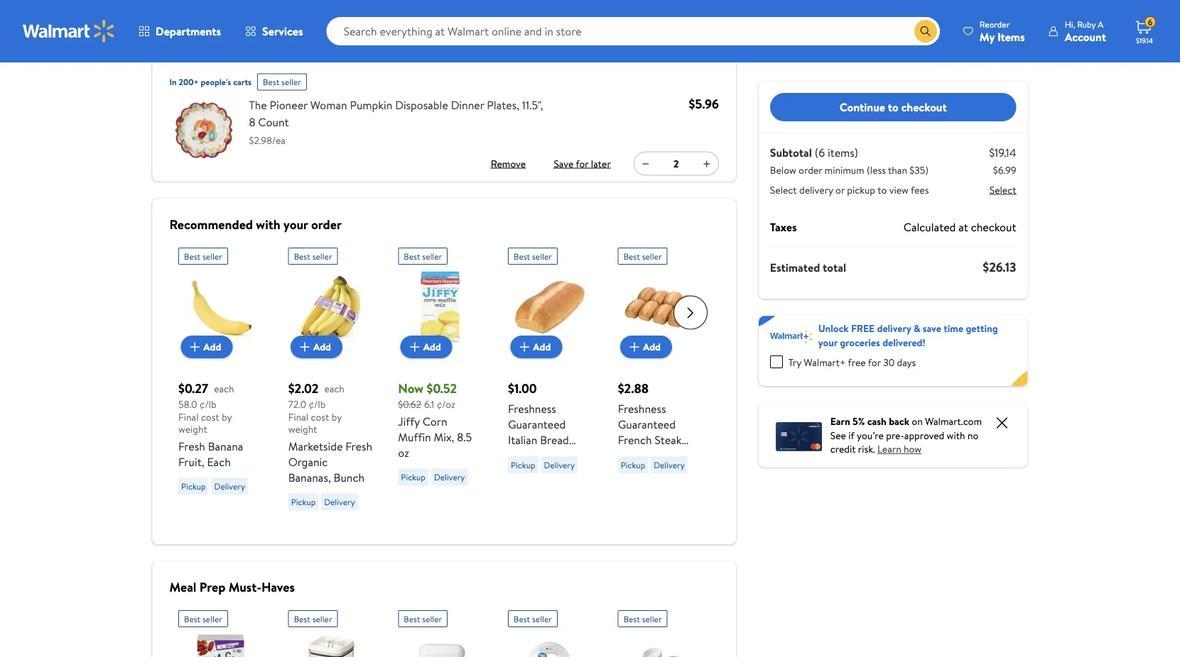 Task type: vqa. For each thing, say whether or not it's contained in the screenshot.
Select
yes



Task type: locate. For each thing, give the bounding box(es) containing it.
with right the recommended
[[256, 216, 280, 233]]

1 $2.98/ea from the top
[[249, 8, 286, 22]]

with left no
[[947, 429, 965, 443]]

risk.
[[858, 443, 875, 457]]

0 horizontal spatial select
[[770, 183, 797, 197]]

total
[[823, 260, 846, 275]]

you're
[[857, 429, 884, 443]]

weight down 58.0
[[178, 422, 207, 436]]

add inside $2.02 group
[[313, 340, 331, 354]]

3 add button from the left
[[400, 336, 452, 358]]

2 remove button from the top
[[486, 152, 531, 175]]

reorder
[[980, 18, 1010, 30]]

1
[[675, 31, 678, 45]]

the pioneer woman pumpkins 54" x 108" disposable plastic table covers, 2 count, with add-on services, $2.98/ea, 1 in cart image
[[169, 0, 238, 39]]

add for $0.27
[[203, 340, 221, 354]]

1 vertical spatial $19.14
[[989, 145, 1016, 161]]

delivery down mix,
[[434, 471, 465, 484]]

account
[[1065, 29, 1106, 44]]

by for $2.02
[[331, 410, 341, 424]]

2 cost from the left
[[311, 410, 329, 424]]

delivery inside $2.02 group
[[324, 496, 355, 508]]

oz inside $1.00 freshness guaranteed italian bread loaf, 14 oz
[[548, 448, 559, 464]]

save for later button
[[551, 27, 614, 49], [551, 152, 614, 175]]

0 horizontal spatial add to cart image
[[296, 339, 313, 356]]

$26.13
[[983, 259, 1016, 276]]

2 save from the top
[[554, 157, 574, 170]]

1 horizontal spatial select
[[990, 183, 1016, 197]]

add button inside $0.27 group
[[180, 336, 232, 358]]

2 remove from the top
[[491, 157, 526, 170]]

remove for first remove button
[[491, 31, 526, 45]]

5 best seller group from the left
[[618, 605, 702, 658]]

1 freshness from the left
[[508, 401, 556, 417]]

2 freshness from the left
[[618, 401, 666, 417]]

1 vertical spatial save for later button
[[551, 152, 614, 175]]

1 vertical spatial for
[[576, 157, 589, 170]]

1 vertical spatial $2.98/ea
[[249, 134, 286, 147]]

0 vertical spatial save
[[554, 31, 574, 45]]

add to cart image up now at bottom
[[406, 339, 423, 356]]

pickup left 13
[[620, 459, 645, 471]]

bananas,
[[288, 470, 331, 485]]

count inside $2.88 freshness guaranteed french steak rolls, 13 oz, 8 count
[[618, 464, 648, 479]]

italian
[[508, 432, 537, 448]]

0 horizontal spatial each
[[214, 382, 234, 396]]

$2.02 each 72.0 ¢/lb final cost by weight marketside fresh organic bananas, bunch
[[288, 380, 372, 485]]

guaranteed
[[508, 417, 565, 432], [618, 417, 675, 432]]

delivery inside $1.00 group
[[544, 459, 574, 471]]

guaranteed inside $2.88 freshness guaranteed french steak rolls, 13 oz, 8 count
[[618, 417, 675, 432]]

2 horizontal spatial add to cart image
[[516, 339, 533, 356]]

0 vertical spatial later
[[591, 31, 611, 45]]

0 horizontal spatial count
[[258, 114, 289, 130]]

Search search field
[[327, 17, 940, 45]]

¢/lb inside "$0.27 each 58.0 ¢/lb final cost by weight fresh banana fruit, each"
[[199, 398, 216, 411]]

woman
[[310, 97, 347, 113]]

0 horizontal spatial add to cart image
[[186, 339, 203, 356]]

for
[[576, 31, 589, 45], [576, 157, 589, 170], [868, 355, 881, 369]]

checkout for calculated at checkout
[[971, 220, 1016, 235]]

seller inside $2.88 'group'
[[642, 250, 662, 262]]

$2.88 freshness guaranteed french steak rolls, 13 oz, 8 count
[[618, 380, 682, 479]]

weight inside "$2.02 each 72.0 ¢/lb final cost by weight marketside fresh organic bananas, bunch"
[[288, 422, 317, 436]]

in 200+ people's carts
[[169, 76, 252, 88]]

delivery down each
[[214, 481, 245, 493]]

cost inside "$0.27 each 58.0 ¢/lb final cost by weight fresh banana fruit, each"
[[201, 410, 219, 424]]

1 horizontal spatial count
[[618, 464, 648, 479]]

add button up $1.00
[[510, 336, 562, 358]]

add to cart image up $1.00
[[516, 339, 533, 356]]

0 horizontal spatial guaranteed
[[508, 417, 565, 432]]

reorder my items
[[980, 18, 1025, 44]]

pickup inside $1.00 group
[[511, 459, 535, 471]]

1 horizontal spatial final
[[288, 410, 308, 424]]

add to cart image for $2.88
[[626, 339, 643, 356]]

1 vertical spatial with
[[947, 429, 965, 443]]

save for later for second remove button from the top
[[554, 157, 611, 170]]

8.5
[[457, 429, 472, 445]]

1 save from the top
[[554, 31, 574, 45]]

remove up plates,
[[491, 31, 526, 45]]

recommended
[[169, 216, 253, 233]]

0 horizontal spatial final
[[178, 410, 198, 424]]

0 vertical spatial checkout
[[901, 99, 947, 115]]

8 for $2.88
[[675, 448, 682, 464]]

5 add button from the left
[[620, 336, 672, 358]]

2 ¢/lb from the left
[[308, 398, 325, 411]]

add to cart image inside $2.02 group
[[296, 339, 313, 356]]

3 add to cart image from the left
[[516, 339, 533, 356]]

pickup inside $2.02 group
[[291, 496, 315, 508]]

0 horizontal spatial oz
[[398, 445, 409, 460]]

0 horizontal spatial $19.14
[[989, 145, 1016, 161]]

1 vertical spatial count
[[618, 464, 648, 479]]

1 best seller group from the left
[[178, 605, 262, 658]]

3 best seller group from the left
[[398, 605, 482, 658]]

delivery for now
[[434, 471, 465, 484]]

1 vertical spatial delivery
[[877, 322, 911, 336]]

8 down the
[[249, 114, 255, 130]]

each inside "$2.02 each 72.0 ¢/lb final cost by weight marketside fresh organic bananas, bunch"
[[324, 382, 344, 396]]

remove button down plates,
[[486, 152, 531, 175]]

delivery
[[544, 459, 574, 471], [653, 459, 684, 471], [434, 471, 465, 484], [214, 481, 245, 493], [324, 496, 355, 508]]

1 horizontal spatial fresh
[[345, 438, 372, 454]]

$5.96
[[689, 95, 719, 113]]

8
[[249, 114, 255, 130], [675, 448, 682, 464]]

best seller alert
[[257, 68, 307, 91]]

select down $6.99
[[990, 183, 1016, 197]]

banana
[[208, 438, 243, 454]]

1 save for later button from the top
[[551, 27, 614, 49]]

cost right 58.0
[[201, 410, 219, 424]]

add inside $1.00 group
[[533, 340, 551, 354]]

¢/lb for $2.02
[[308, 398, 325, 411]]

to inside button
[[888, 99, 899, 115]]

fresh left each
[[178, 438, 205, 454]]

count for the
[[258, 114, 289, 130]]

final down the $0.27
[[178, 410, 198, 424]]

weight inside "$0.27 each 58.0 ¢/lb final cost by weight fresh banana fruit, each"
[[178, 422, 207, 436]]

or
[[836, 183, 845, 197]]

oz,
[[659, 448, 673, 464]]

11.5",
[[522, 97, 543, 113]]

guaranteed up 14
[[508, 417, 565, 432]]

0 horizontal spatial fresh
[[178, 438, 205, 454]]

weight up marketside
[[288, 422, 317, 436]]

each inside "$0.27 each 58.0 ¢/lb final cost by weight fresh banana fruit, each"
[[214, 382, 234, 396]]

¢/lb right 72.0
[[308, 398, 325, 411]]

departments button
[[126, 14, 233, 48]]

freshness inside $1.00 freshness guaranteed italian bread loaf, 14 oz
[[508, 401, 556, 417]]

$2.88
[[618, 380, 648, 398]]

add up $1.00
[[533, 340, 551, 354]]

0 vertical spatial $19.14
[[1136, 36, 1153, 45]]

by inside "$0.27 each 58.0 ¢/lb final cost by weight fresh banana fruit, each"
[[221, 410, 231, 424]]

0 vertical spatial with
[[256, 216, 280, 233]]

count
[[258, 114, 289, 130], [618, 464, 648, 479]]

add up $0.52
[[423, 340, 441, 354]]

add
[[203, 340, 221, 354], [313, 340, 331, 354], [423, 340, 441, 354], [533, 340, 551, 354], [643, 340, 660, 354]]

6.1
[[424, 398, 434, 411]]

(6
[[815, 145, 825, 161]]

2 add button from the left
[[290, 336, 342, 358]]

pickup inside now $0.52 group
[[401, 471, 425, 484]]

delivery down bunch at the bottom
[[324, 496, 355, 508]]

2 each from the left
[[324, 382, 344, 396]]

$0.27 each 58.0 ¢/lb final cost by weight fresh banana fruit, each
[[178, 380, 243, 470]]

add to cart image
[[296, 339, 313, 356], [406, 339, 423, 356], [516, 339, 533, 356]]

delivery down steak
[[653, 459, 684, 471]]

estimated total
[[770, 260, 846, 275]]

delivery for $2.88
[[653, 459, 684, 471]]

best seller inside $2.02 group
[[294, 250, 332, 262]]

1 horizontal spatial ¢/lb
[[308, 398, 325, 411]]

for for second remove button from the top
[[576, 157, 589, 170]]

14
[[534, 448, 545, 464]]

$2.88 group
[[618, 242, 702, 479]]

delivery inside $0.27 group
[[214, 481, 245, 493]]

pickup down muffin
[[401, 471, 425, 484]]

0 vertical spatial delivery
[[799, 183, 833, 197]]

0 horizontal spatial freshness
[[508, 401, 556, 417]]

mix,
[[433, 429, 454, 445]]

0 horizontal spatial cost
[[201, 410, 219, 424]]

0 horizontal spatial order
[[311, 216, 342, 233]]

0 vertical spatial save for later
[[554, 31, 611, 45]]

delivery
[[799, 183, 833, 197], [877, 322, 911, 336]]

0 vertical spatial for
[[576, 31, 589, 45]]

freshness down $1.00
[[508, 401, 556, 417]]

add to cart image inside $1.00 group
[[516, 339, 533, 356]]

1 horizontal spatial freshness
[[618, 401, 666, 417]]

2 fresh from the left
[[345, 438, 372, 454]]

add to cart image inside $2.88 'group'
[[626, 339, 643, 356]]

add to cart image inside now $0.52 group
[[406, 339, 423, 356]]

oz right 14
[[548, 448, 559, 464]]

search icon image
[[920, 26, 931, 37]]

delivery left '&'
[[877, 322, 911, 336]]

the pioneer woman pumpkin disposable dinner plates, 11.5", 8 count $2.98/ea
[[249, 97, 543, 147]]

8 right oz,
[[675, 448, 682, 464]]

add to cart image for now $0.52
[[406, 339, 423, 356]]

8 inside the pioneer woman pumpkin disposable dinner plates, 11.5", 8 count $2.98/ea
[[249, 114, 255, 130]]

by up marketside
[[331, 410, 341, 424]]

1 vertical spatial remove button
[[486, 152, 531, 175]]

0 horizontal spatial to
[[878, 183, 887, 197]]

free
[[851, 322, 875, 336]]

select down below
[[770, 183, 797, 197]]

best seller inside $0.27 group
[[184, 250, 222, 262]]

weight for $0.27
[[178, 422, 207, 436]]

$19.14 down 6
[[1136, 36, 1153, 45]]

delivery inside now $0.52 group
[[434, 471, 465, 484]]

8 inside $2.88 freshness guaranteed french steak rolls, 13 oz, 8 count
[[675, 448, 682, 464]]

1 vertical spatial later
[[591, 157, 611, 170]]

$2.98/ea down the
[[249, 134, 286, 147]]

2 vertical spatial for
[[868, 355, 881, 369]]

2 weight from the left
[[288, 422, 317, 436]]

2 save for later button from the top
[[551, 152, 614, 175]]

1 horizontal spatial each
[[324, 382, 344, 396]]

earn
[[830, 415, 850, 429]]

delivery left or
[[799, 183, 833, 197]]

pickup inside $0.27 group
[[181, 481, 205, 493]]

1 horizontal spatial weight
[[288, 422, 317, 436]]

select
[[770, 183, 797, 197], [990, 183, 1016, 197]]

final for $0.27
[[178, 410, 198, 424]]

1 save for later from the top
[[554, 31, 611, 45]]

add button up the $0.27
[[180, 336, 232, 358]]

add up $2.02
[[313, 340, 331, 354]]

2 $2.98/ea from the top
[[249, 134, 286, 147]]

final inside "$0.27 each 58.0 ¢/lb final cost by weight fresh banana fruit, each"
[[178, 410, 198, 424]]

best seller
[[263, 76, 301, 88], [184, 250, 222, 262], [294, 250, 332, 262], [403, 250, 442, 262], [513, 250, 552, 262], [623, 250, 662, 262], [184, 614, 222, 626], [294, 614, 332, 626], [403, 614, 442, 626], [513, 614, 552, 626], [623, 614, 662, 626]]

8 for the
[[249, 114, 255, 130]]

fresh inside "$0.27 each 58.0 ¢/lb final cost by weight fresh banana fruit, each"
[[178, 438, 205, 454]]

freshness inside $2.88 freshness guaranteed french steak rolls, 13 oz, 8 count
[[618, 401, 666, 417]]

2 final from the left
[[288, 410, 308, 424]]

$19.14 up $6.99
[[989, 145, 1016, 161]]

seller
[[281, 76, 301, 88], [202, 250, 222, 262], [312, 250, 332, 262], [422, 250, 442, 262], [532, 250, 552, 262], [642, 250, 662, 262], [202, 614, 222, 626], [312, 614, 332, 626], [422, 614, 442, 626], [532, 614, 552, 626], [642, 614, 662, 626]]

best inside $1.00 group
[[513, 250, 530, 262]]

subtotal (6 items)
[[770, 145, 858, 161]]

add up the $0.27
[[203, 340, 221, 354]]

0 horizontal spatial checkout
[[901, 99, 947, 115]]

guaranteed inside $1.00 freshness guaranteed italian bread loaf, 14 oz
[[508, 417, 565, 432]]

best inside alert
[[263, 76, 279, 88]]

1 horizontal spatial cost
[[311, 410, 329, 424]]

credit
[[830, 443, 856, 457]]

rolls,
[[618, 448, 644, 464]]

by inside "$2.02 each 72.0 ¢/lb final cost by weight marketside fresh organic bananas, bunch"
[[331, 410, 341, 424]]

seller inside now $0.52 group
[[422, 250, 442, 262]]

continue to checkout button
[[770, 93, 1016, 122]]

walmart.com
[[925, 415, 982, 429]]

each right $2.02
[[324, 382, 344, 396]]

add up $2.88
[[643, 340, 660, 354]]

1 horizontal spatial add to cart image
[[406, 339, 423, 356]]

muffin
[[398, 429, 431, 445]]

1 cost from the left
[[201, 410, 219, 424]]

delivery inside $2.88 'group'
[[653, 459, 684, 471]]

1 weight from the left
[[178, 422, 207, 436]]

4 add from the left
[[533, 340, 551, 354]]

add button inside $2.02 group
[[290, 336, 342, 358]]

checkout right at on the right top
[[971, 220, 1016, 235]]

the pioneer woman pumpkin disposable dinner plates, 11.5", 8 count, with add-on services, $2.98/ea, 2 in cart image
[[169, 96, 238, 164]]

1 ¢/lb from the left
[[199, 398, 216, 411]]

cost for $2.02
[[311, 410, 329, 424]]

add to cart image
[[186, 339, 203, 356], [626, 339, 643, 356]]

for inside banner
[[868, 355, 881, 369]]

add inside $0.27 group
[[203, 340, 221, 354]]

seller inside $2.02 group
[[312, 250, 332, 262]]

1 fresh from the left
[[178, 438, 205, 454]]

next slide for horizontalscrollerrecommendations list image
[[673, 296, 708, 330]]

2 save for later from the top
[[554, 157, 611, 170]]

marketside
[[288, 438, 342, 454]]

1 vertical spatial 8
[[675, 448, 682, 464]]

try
[[789, 355, 801, 369]]

2 best seller group from the left
[[288, 605, 372, 658]]

save
[[554, 31, 574, 45], [554, 157, 574, 170]]

delivery for $2.02
[[324, 496, 355, 508]]

continue to checkout
[[840, 99, 947, 115]]

by up banana at the left bottom of page
[[221, 410, 231, 424]]

1 add to cart image from the left
[[296, 339, 313, 356]]

save for later for first remove button
[[554, 31, 611, 45]]

add to cart image for $2.02
[[296, 339, 313, 356]]

pickup inside $2.88 'group'
[[620, 459, 645, 471]]

freshness
[[508, 401, 556, 417], [618, 401, 666, 417]]

0 vertical spatial your
[[284, 216, 308, 233]]

1 select from the left
[[770, 183, 797, 197]]

1 add to cart image from the left
[[186, 339, 203, 356]]

2 add to cart image from the left
[[626, 339, 643, 356]]

1 horizontal spatial order
[[799, 163, 822, 177]]

checkout inside button
[[901, 99, 947, 115]]

add inside now $0.52 group
[[423, 340, 441, 354]]

freshness down $2.88
[[618, 401, 666, 417]]

checkout right continue
[[901, 99, 947, 115]]

1 horizontal spatial your
[[818, 336, 838, 350]]

5 add from the left
[[643, 340, 660, 354]]

1 horizontal spatial delivery
[[877, 322, 911, 336]]

hi, ruby a account
[[1065, 18, 1106, 44]]

0 vertical spatial to
[[888, 99, 899, 115]]

1 horizontal spatial add to cart image
[[626, 339, 643, 356]]

best seller inside $2.88 'group'
[[623, 250, 662, 262]]

1 horizontal spatial guaranteed
[[618, 417, 675, 432]]

add to cart image up the $0.27
[[186, 339, 203, 356]]

add button up $2.88
[[620, 336, 672, 358]]

try walmart+ free for 30 days
[[789, 355, 916, 369]]

add button up $0.52
[[400, 336, 452, 358]]

each right the $0.27
[[214, 382, 234, 396]]

guaranteed for $2.88
[[618, 417, 675, 432]]

count inside the pioneer woman pumpkin disposable dinner plates, 11.5", 8 count $2.98/ea
[[258, 114, 289, 130]]

haves
[[261, 579, 295, 597]]

add for now $0.52
[[423, 340, 441, 354]]

pickup down fruit,
[[181, 481, 205, 493]]

add button for now $0.52
[[400, 336, 452, 358]]

0 horizontal spatial by
[[221, 410, 231, 424]]

1 vertical spatial checkout
[[971, 220, 1016, 235]]

to right continue
[[888, 99, 899, 115]]

now
[[398, 380, 423, 398]]

oz down jiffy
[[398, 445, 409, 460]]

4 add button from the left
[[510, 336, 562, 358]]

1 add from the left
[[203, 340, 221, 354]]

fresh up bunch at the bottom
[[345, 438, 372, 454]]

0 vertical spatial order
[[799, 163, 822, 177]]

1 horizontal spatial to
[[888, 99, 899, 115]]

add button
[[180, 336, 232, 358], [290, 336, 342, 358], [400, 336, 452, 358], [510, 336, 562, 358], [620, 336, 672, 358]]

1 horizontal spatial with
[[947, 429, 965, 443]]

0 horizontal spatial your
[[284, 216, 308, 233]]

delivery down bread
[[544, 459, 574, 471]]

bread
[[540, 432, 569, 448]]

remove button up plates,
[[486, 27, 531, 49]]

learn how
[[878, 443, 922, 457]]

pickup down "bananas,"
[[291, 496, 315, 508]]

30
[[883, 355, 895, 369]]

¢/lb for $0.27
[[199, 398, 216, 411]]

final down $2.02
[[288, 410, 308, 424]]

1 horizontal spatial by
[[331, 410, 341, 424]]

cost inside "$2.02 each 72.0 ¢/lb final cost by weight marketside fresh organic bananas, bunch"
[[311, 410, 329, 424]]

1 remove from the top
[[491, 31, 526, 45]]

1 by from the left
[[221, 410, 231, 424]]

2 guaranteed from the left
[[618, 417, 675, 432]]

guaranteed up 13
[[618, 417, 675, 432]]

learn
[[878, 443, 901, 457]]

oz
[[398, 445, 409, 460], [548, 448, 559, 464]]

1 final from the left
[[178, 410, 198, 424]]

1 vertical spatial save
[[554, 157, 574, 170]]

2 add from the left
[[313, 340, 331, 354]]

remove
[[491, 31, 526, 45], [491, 157, 526, 170]]

1 vertical spatial save for later
[[554, 157, 611, 170]]

must-
[[229, 579, 261, 597]]

final for $2.02
[[288, 410, 308, 424]]

save for later
[[554, 31, 611, 45], [554, 157, 611, 170]]

¢/lb inside "$2.02 each 72.0 ¢/lb final cost by weight marketside fresh organic bananas, bunch"
[[308, 398, 325, 411]]

remove down plates,
[[491, 157, 526, 170]]

final inside "$2.02 each 72.0 ¢/lb final cost by weight marketside fresh organic bananas, bunch"
[[288, 410, 308, 424]]

best inside now $0.52 group
[[403, 250, 420, 262]]

1 vertical spatial to
[[878, 183, 887, 197]]

best inside $0.27 group
[[184, 250, 200, 262]]

add inside $2.88 'group'
[[643, 340, 660, 354]]

0 horizontal spatial with
[[256, 216, 280, 233]]

$2.98/ea up services
[[249, 8, 286, 22]]

add button inside now $0.52 group
[[400, 336, 452, 358]]

3 add from the left
[[423, 340, 441, 354]]

1 horizontal spatial oz
[[548, 448, 559, 464]]

1 add button from the left
[[180, 336, 232, 358]]

$1.00 group
[[508, 242, 592, 479]]

add to cart image up $2.02
[[296, 339, 313, 356]]

¢/lb right 58.0
[[199, 398, 216, 411]]

2
[[674, 157, 679, 171]]

0 vertical spatial remove button
[[486, 27, 531, 49]]

0 vertical spatial save for later button
[[551, 27, 614, 49]]

add button inside $2.88 'group'
[[620, 336, 672, 358]]

0 horizontal spatial weight
[[178, 422, 207, 436]]

0 vertical spatial count
[[258, 114, 289, 130]]

$35)
[[910, 163, 929, 177]]

pickup for $0.27
[[181, 481, 205, 493]]

2 select from the left
[[990, 183, 1016, 197]]

1 each from the left
[[214, 382, 234, 396]]

pickup down 'italian'
[[511, 459, 535, 471]]

order
[[799, 163, 822, 177], [311, 216, 342, 233]]

freshness for $1.00
[[508, 401, 556, 417]]

banner
[[759, 316, 1028, 387]]

disposable
[[395, 97, 448, 113]]

cost right 72.0
[[311, 410, 329, 424]]

0 vertical spatial 8
[[249, 114, 255, 130]]

1 guaranteed from the left
[[508, 417, 565, 432]]

0 horizontal spatial 8
[[249, 114, 255, 130]]

fresh inside "$2.02 each 72.0 ¢/lb final cost by weight marketside fresh organic bananas, bunch"
[[345, 438, 372, 454]]

best seller inside $1.00 group
[[513, 250, 552, 262]]

1 horizontal spatial checkout
[[971, 220, 1016, 235]]

1 vertical spatial order
[[311, 216, 342, 233]]

2 by from the left
[[331, 410, 341, 424]]

services button
[[233, 14, 315, 48]]

1 vertical spatial remove
[[491, 157, 526, 170]]

0 vertical spatial remove
[[491, 31, 526, 45]]

$19.14
[[1136, 36, 1153, 45], [989, 145, 1016, 161]]

to left view
[[878, 183, 887, 197]]

2 add to cart image from the left
[[406, 339, 423, 356]]

add to cart image up $2.88
[[626, 339, 643, 356]]

0 vertical spatial $2.98/ea
[[249, 8, 286, 22]]

save for first remove button
[[554, 31, 574, 45]]

pickup
[[511, 459, 535, 471], [620, 459, 645, 471], [401, 471, 425, 484], [181, 481, 205, 493], [291, 496, 315, 508]]

1 vertical spatial your
[[818, 336, 838, 350]]

1 horizontal spatial 8
[[675, 448, 682, 464]]

add to cart image inside $0.27 group
[[186, 339, 203, 356]]

your inside the unlock free delivery & save time getting your groceries delivered!
[[818, 336, 838, 350]]

delivery for $1.00
[[544, 459, 574, 471]]

add to cart image for $0.27
[[186, 339, 203, 356]]

count down pioneer
[[258, 114, 289, 130]]

count down the french
[[618, 464, 648, 479]]

best seller group
[[178, 605, 262, 658], [288, 605, 372, 658], [398, 605, 482, 658], [508, 605, 592, 658], [618, 605, 702, 658]]

add button up $2.02
[[290, 336, 342, 358]]

0 horizontal spatial ¢/lb
[[199, 398, 216, 411]]

5%
[[853, 415, 865, 429]]

with
[[256, 216, 280, 233], [947, 429, 965, 443]]



Task type: describe. For each thing, give the bounding box(es) containing it.
pickup
[[847, 183, 875, 197]]

departments
[[156, 23, 221, 39]]

seller inside alert
[[281, 76, 301, 88]]

(less
[[867, 163, 886, 177]]

best inside $2.02 group
[[294, 250, 310, 262]]

add button for $0.27
[[180, 336, 232, 358]]

Try Walmart+ free for 30 days checkbox
[[770, 356, 783, 369]]

best inside $2.88 'group'
[[623, 250, 640, 262]]

services
[[262, 23, 303, 39]]

select delivery or pickup to view fees
[[770, 183, 929, 197]]

a
[[1098, 18, 1104, 30]]

steak
[[654, 432, 681, 448]]

save
[[923, 322, 941, 336]]

ruby
[[1077, 18, 1096, 30]]

$0.52
[[426, 380, 457, 398]]

back
[[889, 415, 909, 429]]

for for first remove button
[[576, 31, 589, 45]]

walmart plus image
[[770, 330, 813, 344]]

$0.27
[[178, 380, 208, 398]]

cost for $0.27
[[201, 410, 219, 424]]

pioneer
[[270, 97, 308, 113]]

fees
[[911, 183, 929, 197]]

best seller inside alert
[[263, 76, 301, 88]]

getting
[[966, 322, 998, 336]]

remove for second remove button from the top
[[491, 157, 526, 170]]

continue
[[840, 99, 885, 115]]

1 later from the top
[[591, 31, 611, 45]]

carts
[[233, 76, 252, 88]]

seller inside $1.00 group
[[532, 250, 552, 262]]

$0.27 group
[[178, 242, 262, 501]]

prep
[[199, 579, 225, 597]]

in 200+ people's carts alert
[[169, 68, 252, 91]]

dinner
[[451, 97, 484, 113]]

meal
[[169, 579, 196, 597]]

recommended with your order
[[169, 216, 342, 233]]

groceries
[[840, 336, 880, 350]]

unlock
[[818, 322, 849, 336]]

capital one credit card image
[[776, 420, 822, 452]]

select for select delivery or pickup to view fees
[[770, 183, 797, 197]]

fruit,
[[178, 454, 204, 470]]

Walmart Site-Wide search field
[[327, 17, 940, 45]]

increase quantity the pioneer woman pumpkin disposable dinner plates, 11.5", 8 count, current quantity 2 image
[[701, 158, 713, 169]]

pickup for $2.02
[[291, 496, 315, 508]]

1 remove button from the top
[[486, 27, 531, 49]]

$2.02
[[288, 380, 318, 398]]

calculated
[[904, 220, 956, 235]]

below order minimum (less than $35)
[[770, 163, 929, 177]]

4 best seller group from the left
[[508, 605, 592, 658]]

decrease quantity the pioneer woman pumpkin disposable dinner plates, 11.5", 8 count, current quantity 2 image
[[640, 158, 651, 169]]

walmart+
[[804, 355, 846, 369]]

people's
[[201, 76, 231, 88]]

freshness for $2.88
[[618, 401, 666, 417]]

each for $2.02
[[324, 382, 344, 396]]

add button for $2.02
[[290, 336, 342, 358]]

pumpkin
[[350, 97, 392, 113]]

items
[[997, 29, 1025, 44]]

with inside see if you're pre-approved with no credit risk.
[[947, 429, 965, 443]]

pickup for $1.00
[[511, 459, 535, 471]]

select for select button at the right of page
[[990, 183, 1016, 197]]

delivery for $0.27
[[214, 481, 245, 493]]

pre-
[[886, 429, 904, 443]]

hi,
[[1065, 18, 1075, 30]]

guaranteed for $1.00
[[508, 417, 565, 432]]

checkout for continue to checkout
[[901, 99, 947, 115]]

delivery inside the unlock free delivery & save time getting your groceries delivered!
[[877, 322, 911, 336]]

0 horizontal spatial delivery
[[799, 183, 833, 197]]

estimated
[[770, 260, 820, 275]]

calculated at checkout
[[904, 220, 1016, 235]]

minimum
[[825, 163, 864, 177]]

corn
[[422, 414, 447, 429]]

1 horizontal spatial $19.14
[[1136, 36, 1153, 45]]

seller inside $0.27 group
[[202, 250, 222, 262]]

below
[[770, 163, 796, 177]]

add button inside $1.00 group
[[510, 336, 562, 358]]

each for $0.27
[[214, 382, 234, 396]]

approved
[[904, 429, 944, 443]]

plates,
[[487, 97, 519, 113]]

select button
[[990, 183, 1016, 197]]

2 later from the top
[[591, 157, 611, 170]]

pickup for $2.88
[[620, 459, 645, 471]]

see
[[830, 429, 846, 443]]

now $0.52 group
[[398, 242, 482, 492]]

count for $2.88
[[618, 464, 648, 479]]

my
[[980, 29, 995, 44]]

now $0.52 $0.62 6.1 ¢/oz jiffy corn muffin mix, 8.5 oz
[[398, 380, 472, 460]]

the pioneer woman pumpkin disposable dinner plates, 11.5", 8 count link
[[249, 96, 546, 130]]

add for $2.02
[[313, 340, 331, 354]]

meal prep must-haves
[[169, 579, 295, 597]]

unlock free delivery & save time getting your groceries delivered!
[[818, 322, 998, 350]]

at
[[959, 220, 968, 235]]

weight for $2.02
[[288, 422, 317, 436]]

each
[[207, 454, 230, 470]]

bunch
[[333, 470, 364, 485]]

view
[[889, 183, 909, 197]]

banner containing unlock free delivery & save time getting your groceries delivered!
[[759, 316, 1028, 387]]

loaf,
[[508, 448, 531, 464]]

earn 5% cash back on walmart.com
[[830, 415, 982, 429]]

by for $0.27
[[221, 410, 231, 424]]

walmart image
[[23, 20, 115, 43]]

$6.99
[[993, 163, 1016, 177]]

58.0
[[178, 398, 197, 411]]

$2.98/ea inside the pioneer woman pumpkin disposable dinner plates, 11.5", 8 count $2.98/ea
[[249, 134, 286, 147]]

best seller inside now $0.52 group
[[403, 250, 442, 262]]

72.0
[[288, 398, 306, 411]]

the
[[249, 97, 267, 113]]

oz inside now $0.52 $0.62 6.1 ¢/oz jiffy corn muffin mix, 8.5 oz
[[398, 445, 409, 460]]

save for later button for first remove button
[[551, 27, 614, 49]]

$0.62
[[398, 398, 421, 411]]

how
[[904, 443, 922, 457]]

pickup for now
[[401, 471, 425, 484]]

save for later button for second remove button from the top
[[551, 152, 614, 175]]

than
[[888, 163, 907, 177]]

days
[[897, 355, 916, 369]]

$2.02 group
[[288, 242, 372, 517]]

save for second remove button from the top
[[554, 157, 574, 170]]

items)
[[828, 145, 858, 161]]

dismiss capital one banner image
[[994, 415, 1011, 432]]

if
[[849, 429, 855, 443]]

time
[[944, 322, 964, 336]]

$1.00
[[508, 380, 537, 398]]

&
[[914, 322, 920, 336]]



